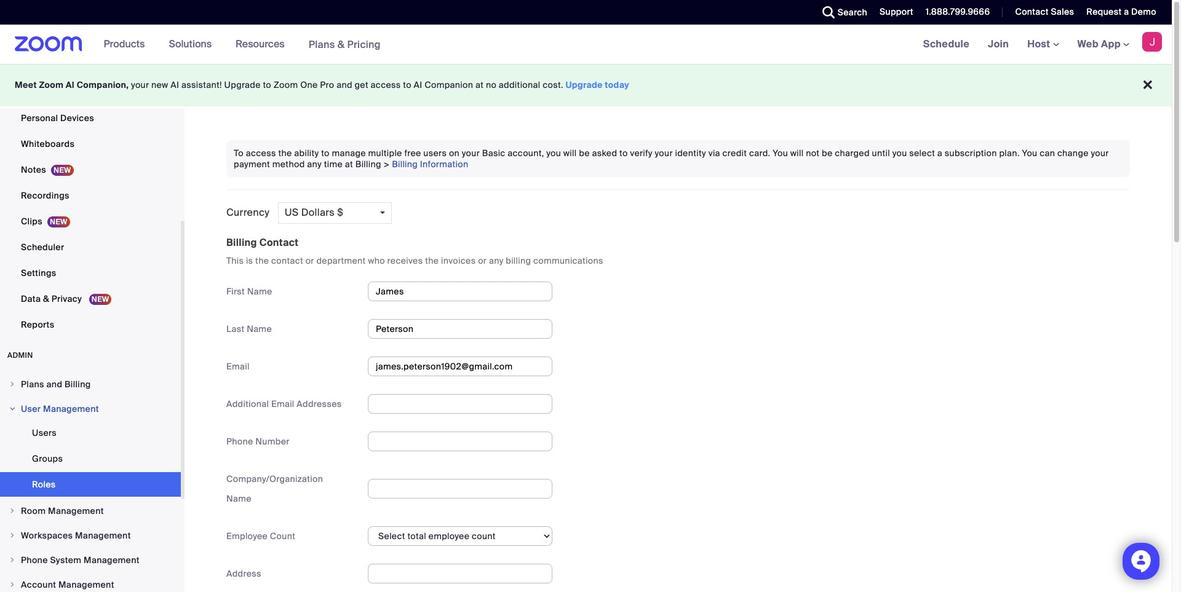 Task type: describe. For each thing, give the bounding box(es) containing it.
name for first name
[[247, 286, 272, 297]]

the inside to access the ability to manage multiple free users on your basic account, you will be asked to verify your identity via credit card. you will not be charged until you select a subscription plan. you can change your payment method any time at billing >
[[278, 148, 292, 159]]

2 will from the left
[[790, 148, 804, 159]]

and inside plans and billing menu item
[[46, 379, 62, 390]]

dollars
[[301, 206, 335, 219]]

schedule link
[[914, 25, 979, 64]]

manage
[[332, 148, 366, 159]]

receives
[[387, 255, 423, 266]]

additional email addresses
[[226, 399, 342, 410]]

1.888.799.9666
[[926, 6, 990, 17]]

one
[[300, 79, 318, 90]]

notes link
[[0, 157, 181, 182]]

to
[[234, 148, 244, 159]]

solutions button
[[169, 25, 217, 64]]

1 horizontal spatial contact
[[1015, 6, 1049, 17]]

2 zoom from the left
[[274, 79, 298, 90]]

multiple
[[368, 148, 402, 159]]

to down resources dropdown button
[[263, 79, 271, 90]]

reports
[[21, 319, 54, 330]]

method
[[272, 159, 305, 170]]

plans and billing menu item
[[0, 373, 181, 396]]

additional
[[499, 79, 540, 90]]

assistant!
[[181, 79, 222, 90]]

company/organization
[[226, 474, 323, 485]]

subscription
[[945, 148, 997, 159]]

meetings navigation
[[914, 25, 1172, 65]]

upgrade today link
[[566, 79, 629, 90]]

phone system management
[[21, 555, 140, 566]]

1 upgrade from the left
[[224, 79, 261, 90]]

ability
[[294, 148, 319, 159]]

system
[[50, 555, 81, 566]]

at inside to access the ability to manage multiple free users on your basic account, you will be asked to verify your identity via credit card. you will not be charged until you select a subscription plan. you can change your payment method any time at billing >
[[345, 159, 353, 170]]

on
[[449, 148, 460, 159]]

workspaces
[[21, 530, 73, 541]]

plan.
[[999, 148, 1020, 159]]

contact sales
[[1015, 6, 1074, 17]]

settings
[[21, 268, 56, 279]]

last
[[226, 324, 244, 335]]

join link
[[979, 25, 1018, 64]]

name for last name
[[247, 324, 272, 335]]

invoices
[[441, 255, 476, 266]]

meet
[[15, 79, 37, 90]]

is
[[246, 255, 253, 266]]

not
[[806, 148, 820, 159]]

management for room management
[[48, 506, 104, 517]]

account management
[[21, 580, 114, 591]]

data & privacy link
[[0, 287, 181, 311]]

recordings
[[21, 190, 69, 201]]

employee
[[226, 531, 268, 542]]

2 horizontal spatial the
[[425, 255, 439, 266]]

roles link
[[0, 472, 181, 497]]

host button
[[1027, 38, 1059, 50]]

1 horizontal spatial email
[[271, 399, 294, 410]]

credit
[[723, 148, 747, 159]]

meet zoom ai companion, footer
[[0, 64, 1172, 106]]

0 vertical spatial email
[[226, 361, 250, 372]]

products
[[104, 38, 145, 50]]

select
[[909, 148, 935, 159]]

to access the ability to manage multiple free users on your basic account, you will be asked to verify your identity via credit card. you will not be charged until you select a subscription plan. you can change your payment method any time at billing >
[[234, 148, 1109, 170]]

sales
[[1051, 6, 1074, 17]]

name for company/organization name
[[226, 493, 252, 504]]

zoom logo image
[[15, 36, 82, 52]]

data
[[21, 293, 41, 305]]

billing
[[506, 255, 531, 266]]

data & privacy
[[21, 293, 84, 305]]

time
[[324, 159, 343, 170]]

count
[[270, 531, 295, 542]]

until
[[872, 148, 890, 159]]

any inside to access the ability to manage multiple free users on your basic account, you will be asked to verify your identity via credit card. you will not be charged until you select a subscription plan. you can change your payment method any time at billing >
[[307, 159, 322, 170]]

clips link
[[0, 209, 181, 234]]

and inside meet zoom ai companion, footer
[[337, 79, 352, 90]]

access inside meet zoom ai companion, footer
[[371, 79, 401, 90]]

scheduler
[[21, 242, 64, 253]]

access inside to access the ability to manage multiple free users on your basic account, you will be asked to verify your identity via credit card. you will not be charged until you select a subscription plan. you can change your payment method any time at billing >
[[246, 148, 276, 159]]

your inside meet zoom ai companion, footer
[[131, 79, 149, 90]]

right image for account management
[[9, 581, 16, 589]]

phone for phone number
[[226, 436, 253, 447]]

billing information
[[392, 159, 468, 170]]

admin
[[7, 351, 33, 361]]

>
[[384, 159, 390, 170]]

charged
[[835, 148, 870, 159]]

phone number
[[226, 436, 290, 447]]

& for pricing
[[338, 38, 345, 51]]

side navigation navigation
[[0, 0, 185, 592]]

users
[[423, 148, 447, 159]]

billing contact this is the contact or department who receives the invoices or any billing communications
[[226, 236, 603, 266]]

to right ability
[[321, 148, 330, 159]]

& for privacy
[[43, 293, 49, 305]]

product information navigation
[[95, 25, 390, 65]]

phone for phone system management
[[21, 555, 48, 566]]

to left companion
[[403, 79, 412, 90]]

management for account management
[[58, 580, 114, 591]]

to left the verify
[[620, 148, 628, 159]]

user management menu
[[0, 421, 181, 498]]

card.
[[749, 148, 771, 159]]

address
[[226, 568, 261, 579]]

right image for user management
[[9, 405, 16, 413]]

can
[[1040, 148, 1055, 159]]

new
[[151, 79, 168, 90]]

last name
[[226, 324, 272, 335]]

workspaces management menu item
[[0, 524, 181, 548]]

users link
[[0, 421, 181, 445]]

asked
[[592, 148, 617, 159]]

right image for workspaces
[[9, 532, 16, 540]]



Task type: locate. For each thing, give the bounding box(es) containing it.
1 zoom from the left
[[39, 79, 64, 90]]

profile picture image
[[1142, 32, 1162, 52]]

free
[[404, 148, 421, 159]]

workspaces management
[[21, 530, 131, 541]]

contact
[[1015, 6, 1049, 17], [259, 236, 299, 249]]

0 vertical spatial at
[[476, 79, 484, 90]]

reports link
[[0, 313, 181, 337]]

or right invoices
[[478, 255, 487, 266]]

you left can
[[1022, 148, 1038, 159]]

companion,
[[77, 79, 129, 90]]

groups
[[32, 453, 63, 464]]

number
[[256, 436, 290, 447]]

no
[[486, 79, 497, 90]]

1 vertical spatial phone
[[21, 555, 48, 566]]

0 horizontal spatial &
[[43, 293, 49, 305]]

contact inside billing contact this is the contact or department who receives the invoices or any billing communications
[[259, 236, 299, 249]]

right image left room
[[9, 508, 16, 515]]

1 horizontal spatial you
[[1022, 148, 1038, 159]]

email down last
[[226, 361, 250, 372]]

management down the phone system management menu item
[[58, 580, 114, 591]]

4 right image from the top
[[9, 581, 16, 589]]

0 vertical spatial plans
[[309, 38, 335, 51]]

management up workspaces management
[[48, 506, 104, 517]]

1 vertical spatial and
[[46, 379, 62, 390]]

host
[[1027, 38, 1053, 50]]

0 horizontal spatial will
[[563, 148, 577, 159]]

products button
[[104, 25, 150, 64]]

phone left number
[[226, 436, 253, 447]]

2 or from the left
[[478, 255, 487, 266]]

0 vertical spatial any
[[307, 159, 322, 170]]

right image left workspaces in the bottom of the page
[[9, 532, 16, 540]]

upgrade
[[224, 79, 261, 90], [566, 79, 603, 90]]

None text field
[[368, 282, 552, 301], [368, 357, 552, 376], [368, 394, 552, 414], [368, 432, 552, 451], [368, 479, 552, 499], [368, 282, 552, 301], [368, 357, 552, 376], [368, 394, 552, 414], [368, 432, 552, 451], [368, 479, 552, 499]]

2 right image from the top
[[9, 405, 16, 413]]

1 horizontal spatial and
[[337, 79, 352, 90]]

1 vertical spatial a
[[937, 148, 943, 159]]

at right time
[[345, 159, 353, 170]]

will left not at top right
[[790, 148, 804, 159]]

you
[[773, 148, 788, 159], [1022, 148, 1038, 159]]

demo
[[1131, 6, 1157, 17]]

and
[[337, 79, 352, 90], [46, 379, 62, 390]]

name inside company/organization name
[[226, 493, 252, 504]]

ai right new
[[171, 79, 179, 90]]

1 vertical spatial contact
[[259, 236, 299, 249]]

1 horizontal spatial zoom
[[274, 79, 298, 90]]

0 vertical spatial a
[[1124, 6, 1129, 17]]

personal
[[21, 113, 58, 124]]

1 vertical spatial any
[[489, 255, 504, 266]]

1 vertical spatial email
[[271, 399, 294, 410]]

3 ai from the left
[[414, 79, 422, 90]]

upgrade right cost.
[[566, 79, 603, 90]]

1 will from the left
[[563, 148, 577, 159]]

2 you from the left
[[892, 148, 907, 159]]

1 vertical spatial &
[[43, 293, 49, 305]]

user
[[21, 404, 41, 415]]

3 right image from the top
[[9, 508, 16, 515]]

us dollars $ link
[[285, 206, 385, 220]]

contact
[[271, 255, 303, 266]]

via
[[709, 148, 720, 159]]

1 right image from the top
[[9, 381, 16, 388]]

1 horizontal spatial phone
[[226, 436, 253, 447]]

1 right image from the top
[[9, 532, 16, 540]]

right image for plans and billing
[[9, 381, 16, 388]]

request
[[1087, 6, 1122, 17]]

1 horizontal spatial upgrade
[[566, 79, 603, 90]]

1 horizontal spatial at
[[476, 79, 484, 90]]

0 horizontal spatial zoom
[[39, 79, 64, 90]]

at left no
[[476, 79, 484, 90]]

1 horizontal spatial or
[[478, 255, 487, 266]]

& inside product information navigation
[[338, 38, 345, 51]]

name right first
[[247, 286, 272, 297]]

support link
[[871, 0, 917, 25], [880, 6, 913, 17]]

zoom right meet
[[39, 79, 64, 90]]

admin menu menu
[[0, 373, 181, 592]]

phone up account in the left bottom of the page
[[21, 555, 48, 566]]

pricing
[[347, 38, 381, 51]]

room
[[21, 506, 46, 517]]

1 vertical spatial plans
[[21, 379, 44, 390]]

the left invoices
[[425, 255, 439, 266]]

phone inside menu item
[[21, 555, 48, 566]]

0 vertical spatial access
[[371, 79, 401, 90]]

any left billing on the left of page
[[489, 255, 504, 266]]

solutions
[[169, 38, 212, 50]]

meet zoom ai companion, your new ai assistant! upgrade to zoom one pro and get access to ai companion at no additional cost. upgrade today
[[15, 79, 629, 90]]

name
[[247, 286, 272, 297], [247, 324, 272, 335], [226, 493, 252, 504]]

first name
[[226, 286, 272, 297]]

cost.
[[543, 79, 563, 90]]

contact left sales
[[1015, 6, 1049, 17]]

0 horizontal spatial contact
[[259, 236, 299, 249]]

your left new
[[131, 79, 149, 90]]

0 vertical spatial phone
[[226, 436, 253, 447]]

1 horizontal spatial ai
[[171, 79, 179, 90]]

who
[[368, 255, 385, 266]]

1 horizontal spatial plans
[[309, 38, 335, 51]]

you right card.
[[773, 148, 788, 159]]

right image inside plans and billing menu item
[[9, 381, 16, 388]]

user management menu item
[[0, 397, 181, 421]]

pro
[[320, 79, 334, 90]]

a left demo
[[1124, 6, 1129, 17]]

user management
[[21, 404, 99, 415]]

or right 'contact'
[[306, 255, 314, 266]]

upgrade down product information navigation
[[224, 79, 261, 90]]

whiteboards
[[21, 138, 75, 149]]

be left 'asked'
[[579, 148, 590, 159]]

search button
[[813, 0, 871, 25]]

room management menu item
[[0, 500, 181, 523]]

the left ability
[[278, 148, 292, 159]]

& right the data
[[43, 293, 49, 305]]

name up employee
[[226, 493, 252, 504]]

0 horizontal spatial you
[[546, 148, 561, 159]]

0 horizontal spatial and
[[46, 379, 62, 390]]

currency
[[226, 206, 270, 219]]

1 horizontal spatial be
[[822, 148, 833, 159]]

the
[[278, 148, 292, 159], [255, 255, 269, 266], [425, 255, 439, 266]]

your right the verify
[[655, 148, 673, 159]]

right image for phone
[[9, 557, 16, 564]]

2 horizontal spatial ai
[[414, 79, 422, 90]]

identity
[[675, 148, 706, 159]]

basic
[[482, 148, 505, 159]]

privacy
[[52, 293, 82, 305]]

1 vertical spatial name
[[247, 324, 272, 335]]

0 horizontal spatial the
[[255, 255, 269, 266]]

your right on
[[462, 148, 480, 159]]

clips
[[21, 216, 42, 227]]

will left 'asked'
[[563, 148, 577, 159]]

zoom
[[39, 79, 64, 90], [274, 79, 298, 90]]

2 upgrade from the left
[[566, 79, 603, 90]]

your right change
[[1091, 148, 1109, 159]]

get
[[355, 79, 368, 90]]

right image left "user"
[[9, 405, 16, 413]]

1 vertical spatial access
[[246, 148, 276, 159]]

0 horizontal spatial you
[[773, 148, 788, 159]]

be right not at top right
[[822, 148, 833, 159]]

billing inside billing contact this is the contact or department who receives the invoices or any billing communications
[[226, 236, 257, 249]]

1 horizontal spatial access
[[371, 79, 401, 90]]

account management menu item
[[0, 573, 181, 592]]

ai left companion
[[414, 79, 422, 90]]

billing left >
[[355, 159, 381, 170]]

1 horizontal spatial a
[[1124, 6, 1129, 17]]

search
[[838, 7, 867, 18]]

groups link
[[0, 447, 181, 471]]

1 horizontal spatial will
[[790, 148, 804, 159]]

billing right >
[[392, 159, 418, 170]]

access right get
[[371, 79, 401, 90]]

0 vertical spatial and
[[337, 79, 352, 90]]

0 horizontal spatial any
[[307, 159, 322, 170]]

web
[[1078, 38, 1099, 50]]

2 right image from the top
[[9, 557, 16, 564]]

1 horizontal spatial the
[[278, 148, 292, 159]]

0 horizontal spatial a
[[937, 148, 943, 159]]

management
[[43, 404, 99, 415], [48, 506, 104, 517], [75, 530, 131, 541], [84, 555, 140, 566], [58, 580, 114, 591]]

right image inside the phone system management menu item
[[9, 557, 16, 564]]

plans for plans & pricing
[[309, 38, 335, 51]]

ai left companion,
[[66, 79, 74, 90]]

management for user management
[[43, 404, 99, 415]]

or
[[306, 255, 314, 266], [478, 255, 487, 266]]

management up "account management" menu item
[[84, 555, 140, 566]]

plans
[[309, 38, 335, 51], [21, 379, 44, 390]]

0 horizontal spatial or
[[306, 255, 314, 266]]

devices
[[60, 113, 94, 124]]

2 you from the left
[[1022, 148, 1038, 159]]

web app
[[1078, 38, 1121, 50]]

name right last
[[247, 324, 272, 335]]

any inside billing contact this is the contact or department who receives the invoices or any billing communications
[[489, 255, 504, 266]]

None text field
[[368, 319, 552, 339], [368, 564, 552, 584], [368, 319, 552, 339], [368, 564, 552, 584]]

notes
[[21, 164, 46, 175]]

billing inside menu item
[[65, 379, 91, 390]]

0 vertical spatial right image
[[9, 532, 16, 540]]

2 ai from the left
[[171, 79, 179, 90]]

contact up 'contact'
[[259, 236, 299, 249]]

right image left account in the left bottom of the page
[[9, 581, 16, 589]]

2 vertical spatial name
[[226, 493, 252, 504]]

recordings link
[[0, 183, 181, 208]]

right image for room management
[[9, 508, 16, 515]]

first
[[226, 286, 245, 297]]

1 vertical spatial at
[[345, 159, 353, 170]]

right image inside room management menu item
[[9, 508, 16, 515]]

personal menu menu
[[0, 0, 181, 338]]

room management
[[21, 506, 104, 517]]

0 horizontal spatial plans
[[21, 379, 44, 390]]

1 you from the left
[[546, 148, 561, 159]]

plans for plans and billing
[[21, 379, 44, 390]]

a inside to access the ability to manage multiple free users on your basic account, you will be asked to verify your identity via credit card. you will not be charged until you select a subscription plan. you can change your payment method any time at billing >
[[937, 148, 943, 159]]

0 horizontal spatial phone
[[21, 555, 48, 566]]

settings link
[[0, 261, 181, 285]]

$
[[337, 206, 343, 219]]

addresses
[[297, 399, 342, 410]]

a right select
[[937, 148, 943, 159]]

right image down admin
[[9, 381, 16, 388]]

right image inside "account management" menu item
[[9, 581, 16, 589]]

resources button
[[236, 25, 290, 64]]

additional
[[226, 399, 269, 410]]

0 vertical spatial name
[[247, 286, 272, 297]]

billing up the this
[[226, 236, 257, 249]]

management down the plans and billing
[[43, 404, 99, 415]]

and up "user management"
[[46, 379, 62, 390]]

the right is
[[255, 255, 269, 266]]

request a demo
[[1087, 6, 1157, 17]]

right image inside user management menu item
[[9, 405, 16, 413]]

right image inside workspaces management menu item
[[9, 532, 16, 540]]

billing information link
[[392, 159, 468, 170]]

1 vertical spatial right image
[[9, 557, 16, 564]]

phone system management menu item
[[0, 549, 181, 572]]

0 horizontal spatial email
[[226, 361, 250, 372]]

today
[[605, 79, 629, 90]]

and left get
[[337, 79, 352, 90]]

scheduler link
[[0, 235, 181, 260]]

0 horizontal spatial at
[[345, 159, 353, 170]]

0 horizontal spatial be
[[579, 148, 590, 159]]

1 ai from the left
[[66, 79, 74, 90]]

web app button
[[1078, 38, 1130, 50]]

roles
[[32, 479, 56, 490]]

plans up meet zoom ai companion, your new ai assistant! upgrade to zoom one pro and get access to ai companion at no additional cost. upgrade today
[[309, 38, 335, 51]]

communications
[[533, 255, 603, 266]]

right image
[[9, 381, 16, 388], [9, 405, 16, 413], [9, 508, 16, 515], [9, 581, 16, 589]]

& inside personal menu menu
[[43, 293, 49, 305]]

right image
[[9, 532, 16, 540], [9, 557, 16, 564]]

1 or from the left
[[306, 255, 314, 266]]

0 vertical spatial contact
[[1015, 6, 1049, 17]]

plans inside menu item
[[21, 379, 44, 390]]

billing up user management menu item
[[65, 379, 91, 390]]

1 be from the left
[[579, 148, 590, 159]]

management for workspaces management
[[75, 530, 131, 541]]

department
[[317, 255, 366, 266]]

2 be from the left
[[822, 148, 833, 159]]

& left pricing
[[338, 38, 345, 51]]

verify
[[630, 148, 653, 159]]

1 horizontal spatial any
[[489, 255, 504, 266]]

information
[[420, 159, 468, 170]]

1 horizontal spatial &
[[338, 38, 345, 51]]

any left time
[[307, 159, 322, 170]]

0 horizontal spatial upgrade
[[224, 79, 261, 90]]

plans and billing
[[21, 379, 91, 390]]

plans inside product information navigation
[[309, 38, 335, 51]]

this
[[226, 255, 244, 266]]

company/organization name
[[226, 474, 323, 504]]

banner containing products
[[0, 25, 1172, 65]]

management up the phone system management menu item
[[75, 530, 131, 541]]

you right account,
[[546, 148, 561, 159]]

1 horizontal spatial you
[[892, 148, 907, 159]]

at inside meet zoom ai companion, footer
[[476, 79, 484, 90]]

plans & pricing
[[309, 38, 381, 51]]

0 vertical spatial &
[[338, 38, 345, 51]]

zoom left one
[[274, 79, 298, 90]]

be
[[579, 148, 590, 159], [822, 148, 833, 159]]

any
[[307, 159, 322, 170], [489, 255, 504, 266]]

right image left system on the left
[[9, 557, 16, 564]]

support
[[880, 6, 913, 17]]

0 horizontal spatial ai
[[66, 79, 74, 90]]

resources
[[236, 38, 285, 50]]

you right until
[[892, 148, 907, 159]]

0 horizontal spatial access
[[246, 148, 276, 159]]

banner
[[0, 25, 1172, 65]]

access right to
[[246, 148, 276, 159]]

plans up "user"
[[21, 379, 44, 390]]

us dollars $
[[285, 206, 343, 219]]

1 you from the left
[[773, 148, 788, 159]]

email right additional
[[271, 399, 294, 410]]

billing inside to access the ability to manage multiple free users on your basic account, you will be asked to verify your identity via credit card. you will not be charged until you select a subscription plan. you can change your payment method any time at billing >
[[355, 159, 381, 170]]



Task type: vqa. For each thing, say whether or not it's contained in the screenshot.
'Phone System Management'
yes



